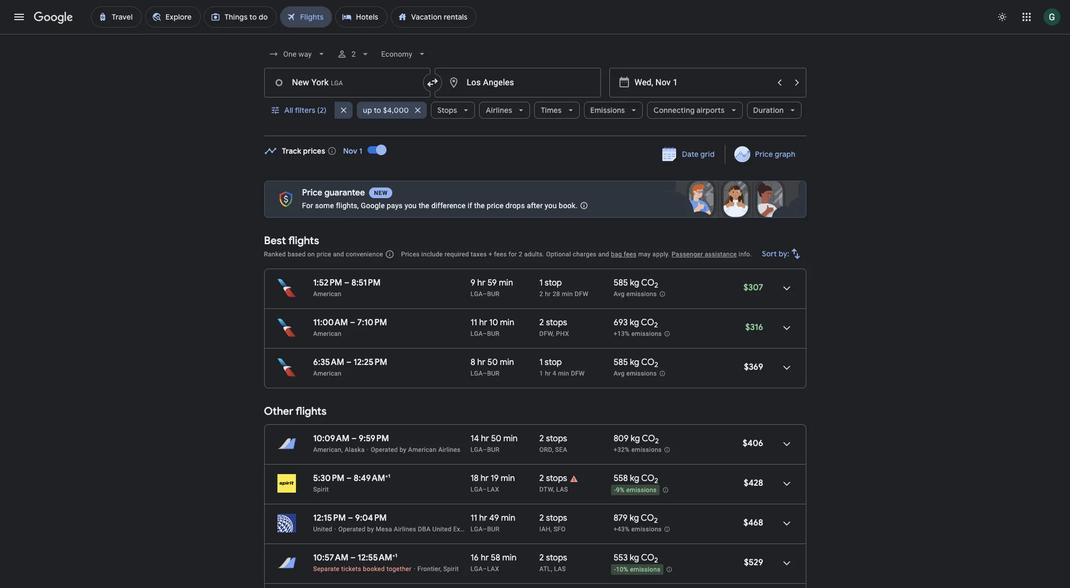 Task type: describe. For each thing, give the bounding box(es) containing it.
alaska
[[345, 446, 365, 453]]

kg for $307
[[630, 278, 640, 288]]

2 button
[[333, 41, 375, 67]]

10:09 am
[[313, 433, 350, 444]]

12:15 pm – 9:04 pm
[[313, 513, 387, 523]]

best flights
[[264, 234, 319, 247]]

14 hr 50 min lga – bur
[[471, 433, 518, 453]]

taxes
[[471, 251, 487, 258]]

connecting
[[654, 105, 695, 115]]

sea
[[555, 446, 567, 453]]

google
[[361, 201, 385, 210]]

, for 11 hr 10 min
[[553, 330, 555, 337]]

585 kg co 2 for $369
[[614, 357, 659, 369]]

co for $428
[[642, 473, 655, 484]]

swap origin and destination. image
[[426, 76, 439, 89]]

585 kg co 2 for $307
[[614, 278, 659, 290]]

– inside 18 hr 19 min lga – lax
[[483, 486, 487, 493]]

2 the from the left
[[474, 201, 485, 210]]

find the best price region
[[264, 137, 807, 172]]

12:25 pm
[[354, 357, 387, 368]]

avg emissions for $369
[[614, 370, 657, 377]]

separate
[[313, 565, 340, 573]]

8:51 pm
[[352, 278, 381, 288]]

nov
[[343, 146, 358, 156]]

kg for $406
[[631, 433, 640, 444]]

kg for $316
[[630, 317, 639, 328]]

american for 6:35 am
[[313, 370, 342, 377]]

11 for 11 hr 10 min
[[471, 317, 477, 328]]

flight details. leaves laguardia airport at 11:00 am on wednesday, november 1 and arrives at hollywood burbank airport at 7:10 pm on wednesday, november 1. image
[[774, 315, 800, 341]]

optional
[[546, 251, 571, 258]]

Departure time: 5:30 PM. text field
[[313, 473, 345, 484]]

Arrival time: 8:49 AM on  Thursday, November 2. text field
[[354, 473, 391, 484]]

together
[[387, 565, 412, 573]]

bur for 9 hr 59 min
[[487, 290, 500, 298]]

2 stops flight. element for 11 hr 49 min
[[540, 513, 567, 525]]

date
[[682, 149, 699, 159]]

50 for 14
[[491, 433, 502, 444]]

drops
[[506, 201, 525, 210]]

co for $307
[[642, 278, 655, 288]]

duration
[[754, 105, 784, 115]]

3 2 stops flight. element from the top
[[540, 473, 567, 485]]

809 kg co 2
[[614, 433, 659, 446]]

2 inside popup button
[[352, 50, 356, 58]]

10%
[[616, 566, 629, 573]]

+32% emissions
[[614, 446, 662, 454]]

sort by:
[[762, 249, 790, 259]]

$316
[[746, 322, 764, 333]]

up
[[363, 105, 372, 115]]

some
[[315, 201, 334, 210]]

558 kg co 2
[[614, 473, 659, 485]]

9
[[471, 278, 476, 288]]

1 inside 10:57 am – 12:55 am + 1
[[395, 552, 398, 559]]

16 hr 58 min lga – lax
[[471, 553, 517, 573]]

total duration 9 hr 59 min. element
[[471, 278, 540, 290]]

– inside 5:30 pm – 8:49 am + 1
[[347, 473, 352, 484]]

Departure time: 11:00 AM. text field
[[313, 317, 348, 328]]

1 vertical spatial spirit
[[444, 565, 459, 573]]

, inside layover (1 of 2) is a 2 hr layover at detroit metropolitan wayne county airport in detroit. layover (2 of 2) is a 8 hr 25 min overnight layover at harry reid international airport in las vegas. element
[[553, 486, 555, 493]]

 image for 12:15 pm
[[335, 525, 336, 533]]

learn more about tracked prices image
[[328, 146, 337, 156]]

leaves laguardia airport at 10:57 am on wednesday, november 1 and arrives at los angeles international airport at 12:55 am on thursday, november 2. element
[[313, 552, 398, 563]]

-9% emissions
[[614, 486, 657, 494]]

operated for 9:59 pm
[[371, 446, 398, 453]]

49
[[489, 513, 499, 523]]

hr inside the 1 stop 2 hr 28 min dfw
[[545, 290, 551, 298]]

lga for 16 hr 58 min
[[471, 565, 483, 573]]

american for 1:52 pm
[[313, 290, 342, 298]]

other flights
[[264, 405, 327, 418]]

2 inside the 553 kg co 2
[[655, 556, 658, 565]]

– inside "6:35 am – 12:25 pm american"
[[346, 357, 352, 368]]

co for $369
[[642, 357, 655, 368]]

16
[[471, 553, 479, 563]]

(2)
[[317, 105, 326, 115]]

min inside the 1 stop 1 hr 4 min dfw
[[558, 370, 569, 377]]

+13%
[[614, 330, 630, 338]]

- for 553
[[614, 566, 616, 573]]

times
[[541, 105, 562, 115]]

operated by american airlines
[[371, 446, 461, 453]]

11 hr 49 min lga – bur
[[471, 513, 516, 533]]

connecting airports
[[654, 105, 725, 115]]

1 inside 5:30 pm – 8:49 am + 1
[[388, 473, 391, 479]]

lax for 58
[[487, 565, 499, 573]]

879 kg co 2
[[614, 513, 658, 525]]

Arrival time: 7:10 PM. text field
[[357, 317, 387, 328]]

express,
[[453, 525, 478, 533]]

based
[[288, 251, 306, 258]]

for some flights, google pays you the difference if the price drops after you book.
[[302, 201, 578, 210]]

leaves laguardia airport at 6:35 am on wednesday, november 1 and arrives at hollywood burbank airport at 12:25 pm on wednesday, november 1. element
[[313, 357, 387, 368]]

428 US dollars text field
[[744, 478, 764, 488]]

price graph
[[756, 149, 796, 159]]

flight details. leaves laguardia airport at 5:30 pm on wednesday, november 1 and arrives at los angeles international airport at 8:49 am on thursday, november 2. image
[[774, 471, 800, 496]]

2 inside 2 stops atl , las
[[540, 553, 544, 563]]

airlines for 14 hr 50 min
[[438, 446, 461, 453]]

Arrival time: 12:55 AM on  Thursday, November 2. text field
[[358, 552, 398, 563]]

separate tickets booked together
[[313, 565, 412, 573]]

emissions button
[[584, 97, 643, 123]]

sort by: button
[[758, 241, 807, 266]]

dfw for 9 hr 59 min
[[575, 290, 589, 298]]

lga for 11 hr 49 min
[[471, 525, 483, 533]]

2 inside the 1 stop 2 hr 28 min dfw
[[540, 290, 543, 298]]

layover (1 of 2) is a 1 hr 22 min layover at dallas/fort worth international airport in dallas. layover (2 of 2) is a 1 hr 38 min layover at phoenix sky harbor international airport in phoenix. element
[[540, 329, 609, 338]]

2 inside 2 stops dfw , phx
[[540, 317, 544, 328]]

other
[[264, 405, 294, 418]]

2 inside 558 kg co 2
[[655, 476, 659, 485]]

2 stops iah , sfo
[[540, 513, 567, 533]]

$468
[[744, 518, 764, 528]]

flight details. leaves laguardia airport at 10:09 am on wednesday, november 1 and arrives at hollywood burbank airport at 9:59 pm on wednesday, november 1. image
[[774, 431, 800, 457]]

2 inside 879 kg co 2
[[654, 516, 658, 525]]

809
[[614, 433, 629, 444]]

for
[[302, 201, 313, 210]]

by:
[[779, 249, 790, 259]]

1 fees from the left
[[494, 251, 507, 258]]

+43%
[[614, 526, 630, 533]]

+32%
[[614, 446, 630, 454]]

american for 11:00 am
[[313, 330, 342, 337]]

stops for 2 stops ord , sea
[[546, 433, 567, 444]]

emissions for $316
[[632, 330, 662, 338]]

– inside 11 hr 49 min lga – bur
[[483, 525, 487, 533]]

track
[[282, 146, 301, 156]]

Arrival time: 9:59 PM. text field
[[359, 433, 389, 444]]

total duration 8 hr 50 min. element
[[471, 357, 540, 369]]

11 for 11 hr 49 min
[[471, 513, 477, 523]]

booked
[[363, 565, 385, 573]]

+43% emissions
[[614, 526, 662, 533]]

2 inside 693 kg co 2
[[655, 321, 658, 330]]

emissions for $468
[[632, 526, 662, 533]]

total duration 16 hr 58 min. element
[[471, 553, 540, 565]]

total duration 14 hr 50 min. element
[[471, 433, 540, 446]]

layover (1 of 2) is a 55 min layover at george bush intercontinental airport in houston. layover (2 of 2) is a 46 min layover at san francisco international airport in san francisco. element
[[540, 525, 609, 533]]

8 hr 50 min lga – bur
[[471, 357, 514, 377]]

10:57 am – 12:55 am + 1
[[313, 552, 398, 563]]

$428
[[744, 478, 764, 488]]

– up the alaska
[[352, 433, 357, 444]]

369 US dollars text field
[[744, 362, 764, 372]]

468 US dollars text field
[[744, 518, 764, 528]]

total duration 18 hr 19 min. element
[[471, 473, 540, 485]]

dfw for 8 hr 50 min
[[571, 370, 585, 377]]

6:35 am
[[313, 357, 344, 368]]

50 for 8
[[488, 357, 498, 368]]

times button
[[535, 97, 580, 123]]

if
[[468, 201, 472, 210]]

emissions for $307
[[627, 290, 657, 298]]

up to $4,000 button
[[357, 97, 427, 123]]

ranked based on price and convenience
[[264, 251, 383, 258]]

change appearance image
[[990, 4, 1015, 30]]

on
[[308, 251, 315, 258]]

co for $406
[[642, 433, 655, 444]]

skywest
[[480, 525, 505, 533]]

- for 558
[[614, 486, 616, 494]]

– left 9:04 pm text field at the bottom left of the page
[[348, 513, 353, 523]]

11 hr 10 min lga – bur
[[471, 317, 515, 337]]

2 inside 809 kg co 2
[[655, 437, 659, 446]]

+13% emissions
[[614, 330, 662, 338]]

total duration 11 hr 10 min. element
[[471, 317, 540, 329]]

leaves laguardia airport at 11:00 am on wednesday, november 1 and arrives at hollywood burbank airport at 7:10 pm on wednesday, november 1. element
[[313, 317, 387, 328]]

layover (1 of 2) is a 1 hr 12 min layover at o'hare international airport in chicago. layover (2 of 2) is a 3 hr 40 min layover at seattle-tacoma international airport in seattle. element
[[540, 446, 609, 454]]

lga for 11 hr 10 min
[[471, 330, 483, 337]]

316 US dollars text field
[[746, 322, 764, 333]]

1 up layover (1 of 1) is a 1 hr 4 min layover at dallas/fort worth international airport in dallas. element at the bottom right of the page
[[540, 357, 543, 368]]

sort
[[762, 249, 777, 259]]

lga for 18 hr 19 min
[[471, 486, 483, 493]]

bag fees button
[[611, 251, 637, 258]]

59
[[488, 278, 497, 288]]

american,
[[313, 446, 343, 453]]

all filters (2) button
[[264, 97, 335, 123]]

2 stops flight. element for 11 hr 10 min
[[540, 317, 567, 329]]

separate tickets booked together. this trip includes tickets from multiple airlines. missed connections may be protected by kiwi.com.. element
[[313, 565, 412, 573]]

kg for $468
[[630, 513, 639, 523]]

stops for 2 stops iah , sfo
[[546, 513, 567, 523]]

none search field containing all filters (2)
[[264, 41, 807, 136]]

10:57 am
[[313, 553, 349, 563]]

, for 11 hr 49 min
[[551, 525, 552, 533]]

lga for 8 hr 50 min
[[471, 370, 483, 377]]

bur for 8 hr 50 min
[[487, 370, 500, 377]]

+ for 18
[[385, 473, 388, 479]]

price graph button
[[728, 145, 804, 164]]

1 stop flight. element for 8 hr 50 min
[[540, 357, 562, 369]]

total duration 11 hr 49 min. element
[[471, 513, 540, 525]]

$4,000
[[383, 105, 409, 115]]

bur for 11 hr 10 min
[[487, 330, 500, 337]]

18 hr 19 min lga – lax
[[471, 473, 515, 493]]

prices include required taxes + fees for 2 adults. optional charges and bag fees may apply. passenger assistance
[[401, 251, 737, 258]]



Task type: vqa. For each thing, say whether or not it's contained in the screenshot.
round trip related to 119
no



Task type: locate. For each thing, give the bounding box(es) containing it.
0 horizontal spatial price
[[302, 188, 323, 198]]

0 horizontal spatial dba
[[418, 525, 431, 533]]

7 lga from the top
[[471, 565, 483, 573]]

bur down 10
[[487, 330, 500, 337]]

atl
[[540, 565, 551, 573]]

12:15 pm
[[313, 513, 346, 523]]

united left 'express,'
[[433, 525, 452, 533]]

11 inside 11 hr 49 min lga – bur
[[471, 513, 477, 523]]

hr left 10
[[479, 317, 487, 328]]

585 kg co 2 down +13% emissions
[[614, 357, 659, 369]]

book.
[[559, 201, 578, 210]]

1 avg from the top
[[614, 290, 625, 298]]

stop inside the 1 stop 2 hr 28 min dfw
[[545, 278, 562, 288]]

2 stops flight. element up atl
[[540, 553, 567, 565]]

0 vertical spatial lax
[[487, 486, 499, 493]]

0 vertical spatial 585
[[614, 278, 628, 288]]

stops up the sea
[[546, 433, 567, 444]]

hr right 18
[[481, 473, 489, 484]]

1 lax from the top
[[487, 486, 499, 493]]

spirit down 5:30 pm on the bottom left
[[313, 486, 329, 493]]

0 horizontal spatial operated
[[339, 525, 366, 533]]

1 vertical spatial 585 kg co 2
[[614, 357, 659, 369]]

None text field
[[264, 68, 430, 97]]

leaves laguardia airport at 10:09 am on wednesday, november 1 and arrives at hollywood burbank airport at 9:59 pm on wednesday, november 1. element
[[313, 433, 389, 444]]

0 horizontal spatial  image
[[335, 525, 336, 533]]

2 stops dfw , phx
[[540, 317, 569, 337]]

fees left "for"
[[494, 251, 507, 258]]

lga inside 11 hr 49 min lga – bur
[[471, 525, 483, 533]]

1 585 kg co 2 from the top
[[614, 278, 659, 290]]

1 vertical spatial price
[[317, 251, 331, 258]]

0 vertical spatial operated
[[371, 446, 398, 453]]

avg down +13%
[[614, 370, 625, 377]]

10:09 am – 9:59 pm
[[313, 433, 389, 444]]

1 vertical spatial lax
[[487, 565, 499, 573]]

0 horizontal spatial spirit
[[313, 486, 329, 493]]

hr inside 18 hr 19 min lga – lax
[[481, 473, 489, 484]]

0 vertical spatial flights
[[288, 234, 319, 247]]

6 lga from the top
[[471, 525, 483, 533]]

min inside the 14 hr 50 min lga – bur
[[504, 433, 518, 444]]

, for 16 hr 58 min
[[551, 565, 553, 573]]

2 vertical spatial +
[[392, 552, 395, 559]]

0 vertical spatial 585 kg co 2
[[614, 278, 659, 290]]

– inside 16 hr 58 min lga – lax
[[483, 565, 487, 573]]

the left difference
[[419, 201, 430, 210]]

stop
[[545, 278, 562, 288], [545, 357, 562, 368]]

airlines for 11 hr 49 min
[[394, 525, 416, 533]]

flights for other flights
[[296, 405, 327, 418]]

, inside 2 stops iah , sfo
[[551, 525, 552, 533]]

None field
[[264, 44, 331, 64], [377, 44, 432, 64], [264, 44, 331, 64], [377, 44, 432, 64]]

las right atl
[[554, 565, 566, 573]]

track prices
[[282, 146, 325, 156]]

1 horizontal spatial price
[[756, 149, 774, 159]]

0 horizontal spatial you
[[405, 201, 417, 210]]

2 - from the top
[[614, 566, 616, 573]]

5 stops from the top
[[546, 553, 567, 563]]

lga inside the 14 hr 50 min lga – bur
[[471, 446, 483, 453]]

1 stop flight. element up 4 on the bottom
[[540, 357, 562, 369]]

3 united from the left
[[521, 525, 540, 533]]

11 inside 11 hr 10 min lga – bur
[[471, 317, 477, 328]]

, for 14 hr 50 min
[[552, 446, 554, 453]]

graph
[[775, 149, 796, 159]]

hr for 14 hr 50 min
[[481, 433, 489, 444]]

1 vertical spatial flights
[[296, 405, 327, 418]]

bur inside 8 hr 50 min lga – bur
[[487, 370, 500, 377]]

2 avg emissions from the top
[[614, 370, 657, 377]]

None text field
[[435, 68, 601, 97]]

, inside 2 stops ord , sea
[[552, 446, 554, 453]]

bur inside the 14 hr 50 min lga – bur
[[487, 446, 500, 453]]

585 kg co 2
[[614, 278, 659, 290], [614, 357, 659, 369]]

stop inside the 1 stop 1 hr 4 min dfw
[[545, 357, 562, 368]]

+ for 16
[[392, 552, 395, 559]]

operated for 9:04 pm
[[339, 525, 366, 533]]

bur for 14 hr 50 min
[[487, 446, 500, 453]]

+ inside 10:57 am – 12:55 am + 1
[[392, 552, 395, 559]]

1 down adults.
[[540, 278, 543, 288]]

4 stops from the top
[[546, 513, 567, 523]]

passenger assistance button
[[672, 251, 737, 258]]

1 stop from the top
[[545, 278, 562, 288]]

 image for 10:09 am
[[367, 446, 369, 453]]

bur down total duration 14 hr 50 min. element
[[487, 446, 500, 453]]

stops inside 2 stops atl , las
[[546, 553, 567, 563]]

avg emissions
[[614, 290, 657, 298], [614, 370, 657, 377]]

0 horizontal spatial by
[[367, 525, 374, 533]]

co down may
[[642, 278, 655, 288]]

50 inside the 14 hr 50 min lga – bur
[[491, 433, 502, 444]]

lga
[[471, 290, 483, 298], [471, 330, 483, 337], [471, 370, 483, 377], [471, 446, 483, 453], [471, 486, 483, 493], [471, 525, 483, 533], [471, 565, 483, 573]]

prices
[[303, 146, 325, 156]]

bur for 11 hr 49 min
[[487, 525, 500, 533]]

– down total duration 16 hr 58 min. element
[[483, 565, 487, 573]]

by for 9:04 pm
[[367, 525, 374, 533]]

2 lax from the top
[[487, 565, 499, 573]]

0 horizontal spatial and
[[333, 251, 344, 258]]

layover (1 of 2) is a 7 hr 57 min layover at hartsfield-jackson atlanta international airport in atlanta. layover (2 of 2) is a 32 min layover at harry reid international airport in las vegas. element
[[540, 565, 609, 573]]

2 horizontal spatial airlines
[[486, 105, 512, 115]]

– inside 11 hr 10 min lga – bur
[[483, 330, 487, 337]]

2 vertical spatial airlines
[[394, 525, 416, 533]]

5:30 pm
[[313, 473, 345, 484]]

min right the 8
[[500, 357, 514, 368]]

4 2 stops flight. element from the top
[[540, 513, 567, 525]]

flight details. leaves laguardia airport at 12:15 pm on wednesday, november 1 and arrives at hollywood burbank airport at 9:04 pm on wednesday, november 1. image
[[774, 511, 800, 536]]

assistance
[[705, 251, 737, 258]]

– up tickets
[[351, 553, 356, 563]]

2 fees from the left
[[624, 251, 637, 258]]

min right 28
[[562, 290, 573, 298]]

kg inside the 553 kg co 2
[[630, 553, 640, 563]]

avg for 9 hr 59 min
[[614, 290, 625, 298]]

2 horizontal spatial united
[[521, 525, 540, 533]]

0 vertical spatial by
[[400, 446, 407, 453]]

2 vertical spatial dfw
[[571, 370, 585, 377]]

0 vertical spatial  image
[[367, 446, 369, 453]]

min for 9 hr 59 min
[[499, 278, 513, 288]]

1 avg emissions from the top
[[614, 290, 657, 298]]

553
[[614, 553, 628, 563]]

$529
[[744, 557, 764, 568]]

dfw inside 2 stops dfw , phx
[[540, 330, 553, 337]]

stops up atl
[[546, 553, 567, 563]]

united left express
[[521, 525, 540, 533]]

3 lga from the top
[[471, 370, 483, 377]]

307 US dollars text field
[[744, 282, 764, 293]]

1 2 stops flight. element from the top
[[540, 317, 567, 329]]

avg up "693"
[[614, 290, 625, 298]]

after
[[527, 201, 543, 210]]

leaves laguardia airport at 12:15 pm on wednesday, november 1 and arrives at hollywood burbank airport at 9:04 pm on wednesday, november 1. element
[[313, 513, 387, 523]]

1 carry-on bag, bags, selected image
[[277, 97, 353, 123]]

0 horizontal spatial united
[[313, 525, 332, 533]]

american inside 11:00 am – 7:10 pm american
[[313, 330, 342, 337]]

585 for 8 hr 50 min
[[614, 357, 628, 368]]

1 stop flight. element
[[540, 278, 562, 290], [540, 357, 562, 369]]

+ down operated by american airlines
[[385, 473, 388, 479]]

hr for 18 hr 19 min
[[481, 473, 489, 484]]

min inside 9 hr 59 min lga – bur
[[499, 278, 513, 288]]

New feature text field
[[369, 188, 393, 198]]

kg up +13% emissions
[[630, 317, 639, 328]]

– down total duration 11 hr 10 min. "element"
[[483, 330, 487, 337]]

difference
[[432, 201, 466, 210]]

12:55 am
[[358, 553, 392, 563]]

2 stops flight. element up phx
[[540, 317, 567, 329]]

by for 9:59 pm
[[400, 446, 407, 453]]

co
[[642, 278, 655, 288], [641, 317, 655, 328], [642, 357, 655, 368], [642, 433, 655, 444], [642, 473, 655, 484], [641, 513, 654, 523], [641, 553, 655, 563]]

lga for 9 hr 59 min
[[471, 290, 483, 298]]

american inside "6:35 am – 12:25 pm american"
[[313, 370, 342, 377]]

– down total duration 14 hr 50 min. element
[[483, 446, 487, 453]]

0 horizontal spatial fees
[[494, 251, 507, 258]]

1 lga from the top
[[471, 290, 483, 298]]

-10% emissions
[[614, 566, 661, 573]]

1 vertical spatial las
[[554, 565, 566, 573]]

emissions down 879 kg co 2
[[632, 526, 662, 533]]

– inside 11:00 am – 7:10 pm american
[[350, 317, 355, 328]]

co inside the 553 kg co 2
[[641, 553, 655, 563]]

all filters (2)
[[284, 105, 326, 115]]

co up +32% emissions
[[642, 433, 655, 444]]

+ right taxes
[[489, 251, 493, 258]]

2 stops from the top
[[546, 433, 567, 444]]

min right 58
[[503, 553, 517, 563]]

1 right 8:49 am
[[388, 473, 391, 479]]

Departure time: 1:52 PM. text field
[[313, 278, 342, 288]]

2 1 stop flight. element from the top
[[540, 357, 562, 369]]

min inside the 1 stop 2 hr 28 min dfw
[[562, 290, 573, 298]]

airlines inside airlines popup button
[[486, 105, 512, 115]]

co up +13% emissions
[[641, 317, 655, 328]]

1 1 stop flight. element from the top
[[540, 278, 562, 290]]

0 vertical spatial stop
[[545, 278, 562, 288]]

– down total duration 18 hr 19 min. element on the bottom of the page
[[483, 486, 487, 493]]

lax for 19
[[487, 486, 499, 493]]

kg inside 558 kg co 2
[[630, 473, 640, 484]]

co for $529
[[641, 553, 655, 563]]

price for price guarantee
[[302, 188, 323, 198]]

$307
[[744, 282, 764, 293]]

5 lga from the top
[[471, 486, 483, 493]]

hr inside 11 hr 49 min lga – bur
[[479, 513, 487, 523]]

prices
[[401, 251, 420, 258]]

avg emissions down +13% emissions
[[614, 370, 657, 377]]

0 vertical spatial spirit
[[313, 486, 329, 493]]

1 vertical spatial -
[[614, 566, 616, 573]]

co for $316
[[641, 317, 655, 328]]

2 horizontal spatial +
[[489, 251, 493, 258]]

- down the "553"
[[614, 566, 616, 573]]

co inside 693 kg co 2
[[641, 317, 655, 328]]

hr for 11 hr 10 min
[[479, 317, 487, 328]]

stops button
[[431, 97, 475, 123]]

1 left 4 on the bottom
[[540, 370, 543, 377]]

leaves laguardia airport at 1:52 pm on wednesday, november 1 and arrives at hollywood burbank airport at 8:51 pm on wednesday, november 1. element
[[313, 278, 381, 288]]

min for 16 hr 58 min
[[503, 553, 517, 563]]

2 stops flight. element
[[540, 317, 567, 329], [540, 433, 567, 446], [540, 473, 567, 485], [540, 513, 567, 525], [540, 553, 567, 565]]

2 stops flight. element for 14 hr 50 min
[[540, 433, 567, 446]]

price right on
[[317, 251, 331, 258]]

2 dba from the left
[[506, 525, 519, 533]]

price for price graph
[[756, 149, 774, 159]]

stops up dtw , las
[[546, 473, 567, 484]]

express
[[542, 525, 565, 533]]

frontier, spirit
[[418, 565, 459, 573]]

1 you from the left
[[405, 201, 417, 210]]

kg up +43% emissions
[[630, 513, 639, 523]]

stop for 9 hr 59 min
[[545, 278, 562, 288]]

price
[[756, 149, 774, 159], [302, 188, 323, 198]]

1 horizontal spatial and
[[599, 251, 610, 258]]

0 vertical spatial price
[[756, 149, 774, 159]]

hr right the 8
[[478, 357, 486, 368]]

stops for 2 stops
[[546, 473, 567, 484]]

2 united from the left
[[433, 525, 452, 533]]

learn more about ranking image
[[385, 250, 395, 259]]

las
[[557, 486, 568, 493], [554, 565, 566, 573]]

 image down 12:15 pm
[[335, 525, 336, 533]]

1 horizontal spatial operated
[[371, 446, 398, 453]]

1 vertical spatial avg
[[614, 370, 625, 377]]

lga for 14 hr 50 min
[[471, 446, 483, 453]]

layover (1 of 1) is a 1 hr 4 min layover at dallas/fort worth international airport in dallas. element
[[540, 369, 609, 378]]

3 bur from the top
[[487, 370, 500, 377]]

bur inside 11 hr 49 min lga – bur
[[487, 525, 500, 533]]

dfw right 28
[[575, 290, 589, 298]]

kg inside 693 kg co 2
[[630, 317, 639, 328]]

1 stop 1 hr 4 min dfw
[[540, 357, 585, 377]]

2 stop from the top
[[545, 357, 562, 368]]

min inside 16 hr 58 min lga – lax
[[503, 553, 517, 563]]

– down total duration 8 hr 50 min. element
[[483, 370, 487, 377]]

adults.
[[524, 251, 545, 258]]

stops for 2 stops atl , las
[[546, 553, 567, 563]]

ord
[[540, 446, 552, 453]]

lga inside 9 hr 59 min lga – bur
[[471, 290, 483, 298]]

kg down may
[[630, 278, 640, 288]]

dba up frontier, at the left bottom of the page
[[418, 525, 431, 533]]

bag
[[611, 251, 622, 258]]

1 united from the left
[[313, 525, 332, 533]]

2 inside 2 stops iah , sfo
[[540, 513, 544, 523]]

learn more about price guarantee image
[[571, 193, 597, 218]]

, left phx
[[553, 330, 555, 337]]

- down 558
[[614, 486, 616, 494]]

2 585 kg co 2 from the top
[[614, 357, 659, 369]]

– inside 1:52 pm – 8:51 pm american
[[344, 278, 350, 288]]

1 horizontal spatial fees
[[624, 251, 637, 258]]

lga inside 16 hr 58 min lga – lax
[[471, 565, 483, 573]]

convenience
[[346, 251, 383, 258]]

11 left 10
[[471, 317, 477, 328]]

2 11 from the top
[[471, 513, 477, 523]]

2 2 stops flight. element from the top
[[540, 433, 567, 446]]

flight details. leaves laguardia airport at 6:35 am on wednesday, november 1 and arrives at hollywood burbank airport at 12:25 pm on wednesday, november 1. image
[[774, 355, 800, 380]]

american inside 1:52 pm – 8:51 pm american
[[313, 290, 342, 298]]

hr right 9
[[478, 278, 486, 288]]

hr for 16 hr 58 min
[[481, 553, 489, 563]]

min inside 11 hr 10 min lga – bur
[[500, 317, 515, 328]]

emissions up 693 kg co 2 on the bottom of the page
[[627, 290, 657, 298]]

min for 14 hr 50 min
[[504, 433, 518, 444]]

7:10 pm
[[357, 317, 387, 328]]

Arrival time: 9:04 PM. text field
[[355, 513, 387, 523]]

hr left the 49
[[479, 513, 487, 523]]

Departure time: 10:09 AM. text field
[[313, 433, 350, 444]]

58
[[491, 553, 501, 563]]

5 bur from the top
[[487, 525, 500, 533]]

1 vertical spatial 11
[[471, 513, 477, 523]]

1 inside find the best price region
[[359, 146, 363, 156]]

include
[[422, 251, 443, 258]]

dfw inside the 1 stop 1 hr 4 min dfw
[[571, 370, 585, 377]]

1 vertical spatial dfw
[[540, 330, 553, 337]]

585 for 9 hr 59 min
[[614, 278, 628, 288]]

pays
[[387, 201, 403, 210]]

1 stop 2 hr 28 min dfw
[[540, 278, 589, 298]]

1 vertical spatial avg emissions
[[614, 370, 657, 377]]

1 - from the top
[[614, 486, 616, 494]]

None search field
[[264, 41, 807, 136]]

spirit right frontier, at the left bottom of the page
[[444, 565, 459, 573]]

operated down the arrival time: 9:59 pm. text field
[[371, 446, 398, 453]]

lax inside 16 hr 58 min lga – lax
[[487, 565, 499, 573]]

hr for 9 hr 59 min
[[478, 278, 486, 288]]

min for 11 hr 10 min
[[500, 317, 515, 328]]

, down '2 stops'
[[553, 486, 555, 493]]

american
[[313, 290, 342, 298], [313, 330, 342, 337], [313, 370, 342, 377], [408, 446, 437, 453]]

airlines right mesa
[[394, 525, 416, 533]]

2 stops atl , las
[[540, 553, 567, 573]]

emissions
[[627, 290, 657, 298], [632, 330, 662, 338], [627, 370, 657, 377], [632, 446, 662, 454], [627, 486, 657, 494], [632, 526, 662, 533], [630, 566, 661, 573]]

4 bur from the top
[[487, 446, 500, 453]]

50 right the 8
[[488, 357, 498, 368]]

1 horizontal spatial dba
[[506, 525, 519, 533]]

1 vertical spatial by
[[367, 525, 374, 533]]

tickets
[[341, 565, 361, 573]]

avg emissions for $307
[[614, 290, 657, 298]]

2 585 from the top
[[614, 357, 628, 368]]

 image
[[367, 446, 369, 453], [335, 525, 336, 533]]

Arrival time: 8:51 PM. text field
[[352, 278, 381, 288]]

stops for 2 stops dfw , phx
[[546, 317, 567, 328]]

flights,
[[336, 201, 359, 210]]

553 kg co 2
[[614, 553, 658, 565]]

0 vertical spatial 1 stop flight. element
[[540, 278, 562, 290]]

min right the 49
[[501, 513, 516, 523]]

1 stops from the top
[[546, 317, 567, 328]]

+ up 'together'
[[392, 552, 395, 559]]

1 horizontal spatial +
[[392, 552, 395, 559]]

0 horizontal spatial price
[[317, 251, 331, 258]]

avg
[[614, 290, 625, 298], [614, 370, 625, 377]]

– down total duration 9 hr 59 min. element in the top of the page
[[483, 290, 487, 298]]

co for $468
[[641, 513, 654, 523]]

leaves laguardia airport at 5:30 pm on wednesday, november 1 and arrives at los angeles international airport at 8:49 am on thursday, november 2. element
[[313, 473, 391, 484]]

1 horizontal spatial  image
[[367, 446, 369, 453]]

hr right 16
[[481, 553, 489, 563]]

2 stops flight. element up ord
[[540, 433, 567, 446]]

1 horizontal spatial by
[[400, 446, 407, 453]]

1 the from the left
[[419, 201, 430, 210]]

min for 18 hr 19 min
[[501, 473, 515, 484]]

lax inside 18 hr 19 min lga – lax
[[487, 486, 499, 493]]

hr inside 16 hr 58 min lga – lax
[[481, 553, 489, 563]]

up to $4,000
[[363, 105, 409, 115]]

1 vertical spatial 1 stop flight. element
[[540, 357, 562, 369]]

bur inside 11 hr 10 min lga – bur
[[487, 330, 500, 337]]

lga inside 11 hr 10 min lga – bur
[[471, 330, 483, 337]]

– right 6:35 am text box
[[346, 357, 352, 368]]

2 bur from the top
[[487, 330, 500, 337]]

hr inside 9 hr 59 min lga – bur
[[478, 278, 486, 288]]

emissions down 693 kg co 2 on the bottom of the page
[[632, 330, 662, 338]]

1 vertical spatial airlines
[[438, 446, 461, 453]]

stops inside 2 stops ord , sea
[[546, 433, 567, 444]]

– inside 8 hr 50 min lga – bur
[[483, 370, 487, 377]]

lga inside 8 hr 50 min lga – bur
[[471, 370, 483, 377]]

dba down 'total duration 11 hr 49 min.' element
[[506, 525, 519, 533]]

hr inside 11 hr 10 min lga – bur
[[479, 317, 487, 328]]

18
[[471, 473, 479, 484]]

11 up 'express,'
[[471, 513, 477, 523]]

0 vertical spatial las
[[557, 486, 568, 493]]

1 horizontal spatial you
[[545, 201, 557, 210]]

8
[[471, 357, 476, 368]]

bur
[[487, 290, 500, 298], [487, 330, 500, 337], [487, 370, 500, 377], [487, 446, 500, 453], [487, 525, 500, 533]]

layover (1 of 1) is a 2 hr 28 min layover at dallas/fort worth international airport in dallas. element
[[540, 290, 609, 298]]

kg
[[630, 278, 640, 288], [630, 317, 639, 328], [630, 357, 640, 368], [631, 433, 640, 444], [630, 473, 640, 484], [630, 513, 639, 523], [630, 553, 640, 563]]

1 vertical spatial 585
[[614, 357, 628, 368]]

kg up -9% emissions
[[630, 473, 640, 484]]

kg for $428
[[630, 473, 640, 484]]

lga inside 18 hr 19 min lga – lax
[[471, 486, 483, 493]]

the
[[419, 201, 430, 210], [474, 201, 485, 210]]

1 horizontal spatial united
[[433, 525, 452, 533]]

hr inside 8 hr 50 min lga – bur
[[478, 357, 486, 368]]

main content containing best flights
[[264, 137, 807, 588]]

guarantee
[[325, 188, 365, 198]]

585 down bag fees button
[[614, 278, 628, 288]]

bur down 59
[[487, 290, 500, 298]]

dfw left phx
[[540, 330, 553, 337]]

kg for $369
[[630, 357, 640, 368]]

0 horizontal spatial airlines
[[394, 525, 416, 533]]

4 lga from the top
[[471, 446, 483, 453]]

50 right the "14"
[[491, 433, 502, 444]]

5 2 stops flight. element from the top
[[540, 553, 567, 565]]

main menu image
[[13, 11, 25, 23]]

min for 11 hr 49 min
[[501, 513, 516, 523]]

1 inside the 1 stop 2 hr 28 min dfw
[[540, 278, 543, 288]]

, inside 2 stops dfw , phx
[[553, 330, 555, 337]]

, inside 2 stops atl , las
[[551, 565, 553, 573]]

airlines left the 14 hr 50 min lga – bur
[[438, 446, 461, 453]]

693 kg co 2
[[614, 317, 658, 330]]

price up for
[[302, 188, 323, 198]]

Departure time: 6:35 AM. text field
[[313, 357, 344, 368]]

1 horizontal spatial spirit
[[444, 565, 459, 573]]

1 horizontal spatial price
[[487, 201, 504, 210]]

stop for 8 hr 50 min
[[545, 357, 562, 368]]

0 vertical spatial 50
[[488, 357, 498, 368]]

6:35 am – 12:25 pm american
[[313, 357, 387, 377]]

min right the "14"
[[504, 433, 518, 444]]

bur down total duration 8 hr 50 min. element
[[487, 370, 500, 377]]

dfw
[[575, 290, 589, 298], [540, 330, 553, 337], [571, 370, 585, 377]]

price inside 'button'
[[756, 149, 774, 159]]

4
[[553, 370, 557, 377]]

1:52 pm – 8:51 pm american
[[313, 278, 381, 298]]

emissions
[[591, 105, 625, 115]]

1 vertical spatial price
[[302, 188, 323, 198]]

operated down 12:15 pm – 9:04 pm
[[339, 525, 366, 533]]

1 585 from the top
[[614, 278, 628, 288]]

0 vertical spatial airlines
[[486, 105, 512, 115]]

1 vertical spatial  image
[[335, 525, 336, 533]]

1 and from the left
[[333, 251, 344, 258]]

0 horizontal spatial +
[[385, 473, 388, 479]]

and left bag on the right of the page
[[599, 251, 610, 258]]

min inside 18 hr 19 min lga – lax
[[501, 473, 515, 484]]

2 inside 2 stops ord , sea
[[540, 433, 544, 444]]

1 vertical spatial operated
[[339, 525, 366, 533]]

+ inside 5:30 pm – 8:49 am + 1
[[385, 473, 388, 479]]

0 horizontal spatial the
[[419, 201, 430, 210]]

0 vertical spatial avg emissions
[[614, 290, 657, 298]]

2 you from the left
[[545, 201, 557, 210]]

flight details. leaves laguardia airport at 10:57 am on wednesday, november 1 and arrives at los angeles international airport at 12:55 am on thursday, november 2. image
[[774, 550, 800, 576]]

406 US dollars text field
[[743, 438, 764, 449]]

1 right the nov
[[359, 146, 363, 156]]

best
[[264, 234, 286, 247]]

min right 10
[[500, 317, 515, 328]]

1 dba from the left
[[418, 525, 431, 533]]

– inside the 14 hr 50 min lga – bur
[[483, 446, 487, 453]]

,
[[553, 330, 555, 337], [552, 446, 554, 453], [553, 486, 555, 493], [551, 525, 552, 533], [551, 565, 553, 573]]

min inside 8 hr 50 min lga – bur
[[500, 357, 514, 368]]

0 vertical spatial price
[[487, 201, 504, 210]]

– inside 9 hr 59 min lga – bur
[[483, 290, 487, 298]]

hr inside the 1 stop 1 hr 4 min dfw
[[545, 370, 551, 377]]

Departure text field
[[635, 68, 770, 97]]

kg inside 879 kg co 2
[[630, 513, 639, 523]]

stops inside 2 stops iah , sfo
[[546, 513, 567, 523]]

emissions for $406
[[632, 446, 662, 454]]

1 horizontal spatial airlines
[[438, 446, 461, 453]]

flights right other
[[296, 405, 327, 418]]

and
[[333, 251, 344, 258], [599, 251, 610, 258]]

dfw right 4 on the bottom
[[571, 370, 585, 377]]

1 11 from the top
[[471, 317, 477, 328]]

hr for 8 hr 50 min
[[478, 357, 486, 368]]

0 vertical spatial -
[[614, 486, 616, 494]]

iah
[[540, 525, 551, 533]]

you
[[405, 201, 417, 210], [545, 201, 557, 210]]

flight details. leaves laguardia airport at 1:52 pm on wednesday, november 1 and arrives at hollywood burbank airport at 8:51 pm on wednesday, november 1. image
[[774, 275, 800, 301]]

1 vertical spatial stop
[[545, 357, 562, 368]]

19
[[491, 473, 499, 484]]

3 stops from the top
[[546, 473, 567, 484]]

693
[[614, 317, 628, 328]]

min for 8 hr 50 min
[[500, 357, 514, 368]]

co inside 809 kg co 2
[[642, 433, 655, 444]]

kg for $529
[[630, 553, 640, 563]]

1 vertical spatial +
[[385, 473, 388, 479]]

Arrival time: 12:25 PM. text field
[[354, 357, 387, 368]]

and left convenience
[[333, 251, 344, 258]]

price guarantee
[[302, 188, 365, 198]]

1 horizontal spatial the
[[474, 201, 485, 210]]

co down +13% emissions
[[642, 357, 655, 368]]

Departure time: 12:15 PM. text field
[[313, 513, 346, 523]]

co inside 879 kg co 2
[[641, 513, 654, 523]]

grid
[[701, 149, 715, 159]]

bur inside 9 hr 59 min lga – bur
[[487, 290, 500, 298]]

lax down 19
[[487, 486, 499, 493]]

las inside 2 stops atl , las
[[554, 565, 566, 573]]

kg down +13% emissions
[[630, 357, 640, 368]]

Departure time: 10:57 AM. text field
[[313, 553, 349, 563]]

1 stop flight. element for 9 hr 59 min
[[540, 278, 562, 290]]

2 and from the left
[[599, 251, 610, 258]]

1 vertical spatial 50
[[491, 433, 502, 444]]

0 vertical spatial 11
[[471, 317, 477, 328]]

0 vertical spatial +
[[489, 251, 493, 258]]

main content
[[264, 137, 807, 588]]

– right 5:30 pm on the bottom left
[[347, 473, 352, 484]]

2 lga from the top
[[471, 330, 483, 337]]

bur down the 49
[[487, 525, 500, 533]]

stop up 4 on the bottom
[[545, 357, 562, 368]]

2 stops flight. element for 16 hr 58 min
[[540, 553, 567, 565]]

min right 59
[[499, 278, 513, 288]]

0 vertical spatial avg
[[614, 290, 625, 298]]

emissions down the 553 kg co 2
[[630, 566, 661, 573]]

co up -9% emissions
[[642, 473, 655, 484]]

kg inside 809 kg co 2
[[631, 433, 640, 444]]

– inside 10:57 am – 12:55 am + 1
[[351, 553, 356, 563]]

50 inside 8 hr 50 min lga – bur
[[488, 357, 498, 368]]

emissions down 558 kg co 2
[[627, 486, 657, 494]]

airlines button
[[480, 97, 531, 123]]

flights for best flights
[[288, 234, 319, 247]]

date grid
[[682, 149, 715, 159]]

min inside 11 hr 49 min lga – bur
[[501, 513, 516, 523]]

avg for 8 hr 50 min
[[614, 370, 625, 377]]

co inside 558 kg co 2
[[642, 473, 655, 484]]

stop up 28
[[545, 278, 562, 288]]

stops inside 2 stops dfw , phx
[[546, 317, 567, 328]]

2 avg from the top
[[614, 370, 625, 377]]

may
[[639, 251, 651, 258]]

dfw inside the 1 stop 2 hr 28 min dfw
[[575, 290, 589, 298]]

0 vertical spatial dfw
[[575, 290, 589, 298]]

you right after on the top of the page
[[545, 201, 557, 210]]

529 US dollars text field
[[744, 557, 764, 568]]

flights up based
[[288, 234, 319, 247]]

hr inside the 14 hr 50 min lga – bur
[[481, 433, 489, 444]]

layover (1 of 2) is a 2 hr layover at detroit metropolitan wayne county airport in detroit. layover (2 of 2) is a 8 hr 25 min overnight layover at harry reid international airport in las vegas. element
[[540, 485, 609, 494]]

sfo
[[554, 525, 566, 533]]

hr for 11 hr 49 min
[[479, 513, 487, 523]]

the right if
[[474, 201, 485, 210]]

duration button
[[747, 97, 802, 123]]

1 bur from the top
[[487, 290, 500, 298]]

charges
[[573, 251, 597, 258]]

emissions for $369
[[627, 370, 657, 377]]

, left the sea
[[552, 446, 554, 453]]



